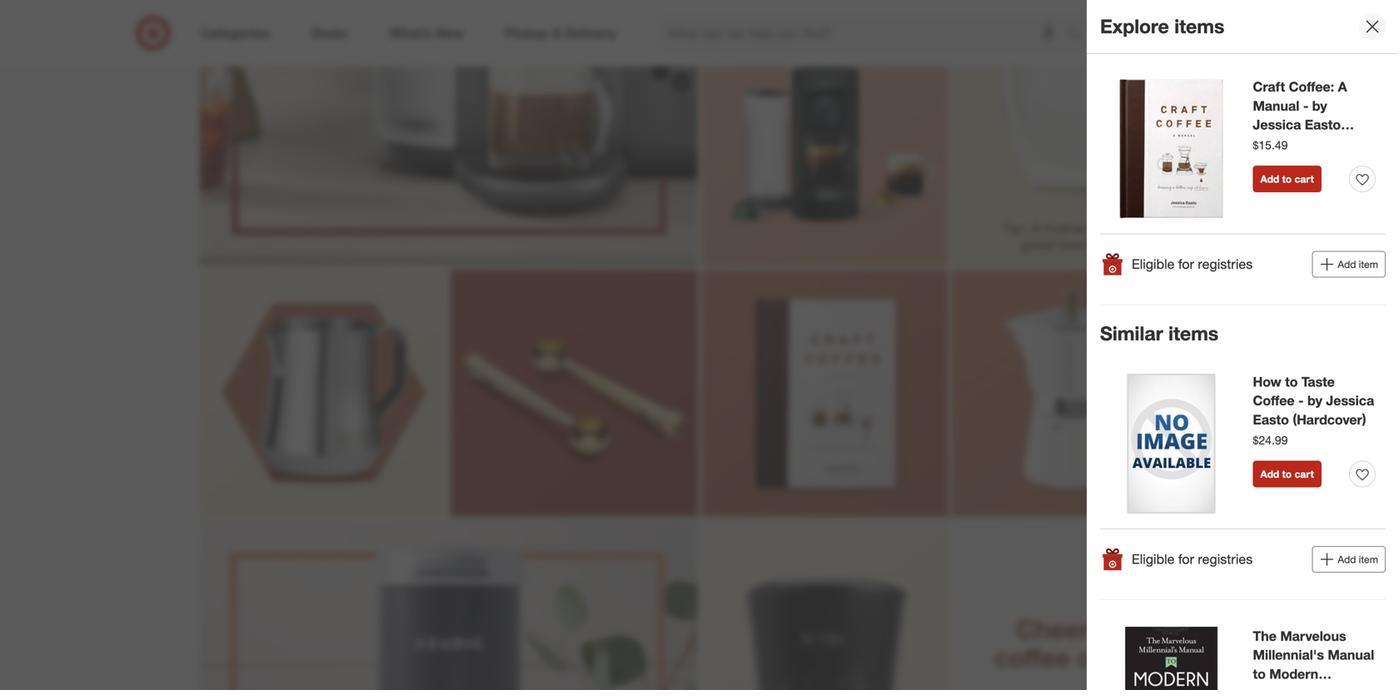 Task type: describe. For each thing, give the bounding box(es) containing it.
bonus
[[1059, 236, 1101, 254]]

a
[[1141, 219, 1149, 237]]

eligible for registries for craft coffee: a manual - by jessica easto (hardcover)
[[1132, 256, 1253, 272]]

- for manual
[[1303, 98, 1309, 114]]

craft coffee: a manual - by jessica easto (hardcover)
[[1253, 79, 1347, 152]]

cheers to coffee on ice.
[[994, 614, 1157, 673]]

add to cart button for craft coffee: a manual - by jessica easto (hardcover)
[[1253, 166, 1322, 192]]

explore items
[[1100, 15, 1225, 38]]

manual
[[1253, 98, 1300, 114]]

explore
[[1100, 15, 1169, 38]]

eligible for registries for how to taste coffee - by  jessica easto (hardcover)
[[1132, 551, 1253, 567]]

$24.99
[[1253, 433, 1288, 448]]

frother
[[1045, 219, 1089, 237]]

item for craft coffee: a manual - by jessica easto (hardcover)
[[1359, 258, 1378, 271]]

cheers
[[1016, 614, 1103, 645]]

add to cart for how to taste coffee - by  jessica easto (hardcover)
[[1261, 468, 1314, 480]]

to inside how to taste coffee - by  jessica easto (hardcover)
[[1285, 374, 1298, 390]]

how
[[1253, 374, 1282, 390]]

tip: a frother makes a great bonus gift!
[[1002, 219, 1153, 254]]

coffee:
[[1289, 79, 1334, 95]]

What can we help you find? suggestions appear below search field
[[657, 15, 1072, 52]]

search
[[1060, 27, 1100, 43]]

add item for how to taste coffee - by  jessica easto (hardcover)
[[1338, 553, 1378, 566]]

add item button for how to taste coffee - by  jessica easto (hardcover)
[[1312, 546, 1386, 573]]

cart for how to taste coffee - by  jessica easto (hardcover)
[[1295, 468, 1314, 480]]

craft coffee: a manual - by jessica easto (hardcover) link
[[1253, 77, 1376, 152]]

taste
[[1302, 374, 1335, 390]]

(hardcover) for coffee
[[1293, 412, 1366, 428]]

add item button for craft coffee: a manual - by jessica easto (hardcover)
[[1312, 251, 1386, 278]]

registries for how to taste coffee - by  jessica easto (hardcover)
[[1198, 551, 1253, 567]]

registries for craft coffee: a manual - by jessica easto (hardcover)
[[1198, 256, 1253, 272]]

a inside tip: a frother makes a great bonus gift!
[[1031, 219, 1041, 237]]

easto for manual
[[1305, 117, 1341, 133]]

ice.
[[1115, 642, 1157, 673]]

by for to
[[1308, 393, 1323, 409]]



Task type: vqa. For each thing, say whether or not it's contained in the screenshot.
is
no



Task type: locate. For each thing, give the bounding box(es) containing it.
add to cart button down $24.99
[[1253, 461, 1322, 487]]

jessica down taste
[[1326, 393, 1374, 409]]

jessica down manual
[[1253, 117, 1301, 133]]

0 vertical spatial cart
[[1295, 173, 1314, 185]]

for for how to taste coffee - by  jessica easto (hardcover)
[[1178, 551, 1194, 567]]

dialog
[[1087, 0, 1399, 690]]

0 vertical spatial easto
[[1305, 117, 1341, 133]]

2 add to cart from the top
[[1261, 468, 1314, 480]]

item for how to taste coffee - by  jessica easto (hardcover)
[[1359, 553, 1378, 566]]

1 vertical spatial add item button
[[1312, 546, 1386, 573]]

(hardcover) inside craft coffee: a manual - by jessica easto (hardcover)
[[1253, 136, 1327, 152]]

eligible for registries
[[1132, 256, 1253, 272], [1132, 551, 1253, 567]]

1 cart from the top
[[1295, 173, 1314, 185]]

$15.49
[[1253, 138, 1288, 152]]

easto down coffee:
[[1305, 117, 1341, 133]]

to
[[1282, 173, 1292, 185], [1285, 374, 1298, 390], [1282, 468, 1292, 480], [1111, 614, 1135, 645]]

2 item from the top
[[1359, 553, 1378, 566]]

0 vertical spatial eligible for registries
[[1132, 256, 1253, 272]]

1 horizontal spatial jessica
[[1326, 393, 1374, 409]]

1 registries from the top
[[1198, 256, 1253, 272]]

easto down "coffee"
[[1253, 412, 1289, 428]]

1 vertical spatial for
[[1178, 551, 1194, 567]]

0 horizontal spatial a
[[1031, 219, 1041, 237]]

jessica inside craft coffee: a manual - by jessica easto (hardcover)
[[1253, 117, 1301, 133]]

0 vertical spatial add to cart button
[[1253, 166, 1322, 192]]

add
[[1261, 173, 1280, 185], [1338, 258, 1356, 271], [1261, 468, 1280, 480], [1338, 553, 1356, 566]]

by inside how to taste coffee - by  jessica easto (hardcover)
[[1308, 393, 1323, 409]]

0 vertical spatial add to cart
[[1261, 173, 1314, 185]]

2 add to cart button from the top
[[1253, 461, 1322, 487]]

- down taste
[[1299, 393, 1304, 409]]

easto for coffee
[[1253, 412, 1289, 428]]

1 horizontal spatial a
[[1338, 79, 1347, 95]]

1 vertical spatial easto
[[1253, 412, 1289, 428]]

(hardcover) for manual
[[1253, 136, 1327, 152]]

dialog containing explore items
[[1087, 0, 1399, 690]]

how to taste coffee - by  jessica easto (hardcover)
[[1253, 374, 1374, 428]]

easto
[[1305, 117, 1341, 133], [1253, 412, 1289, 428]]

1 add item button from the top
[[1312, 251, 1386, 278]]

items for explore items
[[1175, 15, 1225, 38]]

registries
[[1198, 256, 1253, 272], [1198, 551, 1253, 567]]

coffee
[[1253, 393, 1295, 409]]

jessica
[[1253, 117, 1301, 133], [1326, 393, 1374, 409]]

2 cart from the top
[[1295, 468, 1314, 480]]

add item button
[[1312, 251, 1386, 278], [1312, 546, 1386, 573]]

1 vertical spatial (hardcover)
[[1293, 412, 1366, 428]]

by down coffee:
[[1312, 98, 1327, 114]]

coffee
[[994, 642, 1070, 673]]

gift!
[[1105, 236, 1130, 254]]

- down coffee:
[[1303, 98, 1309, 114]]

cart down craft coffee: a manual - by jessica easto (hardcover)
[[1295, 173, 1314, 185]]

1 vertical spatial eligible
[[1132, 551, 1175, 567]]

0 vertical spatial registries
[[1198, 256, 1253, 272]]

for
[[1178, 256, 1194, 272], [1178, 551, 1194, 567]]

great
[[1021, 236, 1055, 254]]

0 vertical spatial eligible
[[1132, 256, 1175, 272]]

1 vertical spatial cart
[[1295, 468, 1314, 480]]

craft coffee: a manual - by  jessica easto (hardcover) image
[[1100, 77, 1243, 220]]

tip:
[[1002, 219, 1027, 237]]

cart
[[1295, 173, 1314, 185], [1295, 468, 1314, 480]]

0 vertical spatial a
[[1338, 79, 1347, 95]]

1 vertical spatial registries
[[1198, 551, 1253, 567]]

2 add item from the top
[[1338, 553, 1378, 566]]

(hardcover) down taste
[[1293, 412, 1366, 428]]

to right how
[[1285, 374, 1298, 390]]

search button
[[1060, 15, 1100, 55]]

a right coffee:
[[1338, 79, 1347, 95]]

2 for from the top
[[1178, 551, 1194, 567]]

jessica for craft coffee: a manual - by jessica easto (hardcover)
[[1253, 117, 1301, 133]]

0 horizontal spatial jessica
[[1253, 117, 1301, 133]]

eligible
[[1132, 256, 1175, 272], [1132, 551, 1175, 567]]

add to cart
[[1261, 173, 1314, 185], [1261, 468, 1314, 480]]

0 vertical spatial add item button
[[1312, 251, 1386, 278]]

1 add item from the top
[[1338, 258, 1378, 271]]

0 horizontal spatial easto
[[1253, 412, 1289, 428]]

items
[[1175, 15, 1225, 38], [1169, 322, 1219, 345]]

0 vertical spatial jessica
[[1253, 117, 1301, 133]]

how to taste coffee - by  jessica easto (hardcover) image
[[1100, 373, 1243, 515]]

(hardcover) inside how to taste coffee - by  jessica easto (hardcover)
[[1293, 412, 1366, 428]]

add to cart down $15.49
[[1261, 173, 1314, 185]]

0 vertical spatial by
[[1312, 98, 1327, 114]]

to down $15.49
[[1282, 173, 1292, 185]]

by for coffee:
[[1312, 98, 1327, 114]]

for for craft coffee: a manual - by jessica easto (hardcover)
[[1178, 256, 1194, 272]]

0 vertical spatial item
[[1359, 258, 1378, 271]]

similar
[[1100, 322, 1163, 345]]

add to cart for craft coffee: a manual - by jessica easto (hardcover)
[[1261, 173, 1314, 185]]

eligible for how to taste coffee - by  jessica easto (hardcover)
[[1132, 551, 1175, 567]]

to down $24.99
[[1282, 468, 1292, 480]]

add item for craft coffee: a manual - by jessica easto (hardcover)
[[1338, 258, 1378, 271]]

1 vertical spatial -
[[1299, 393, 1304, 409]]

1 vertical spatial add to cart
[[1261, 468, 1314, 480]]

1 eligible for registries from the top
[[1132, 256, 1253, 272]]

to right on
[[1111, 614, 1135, 645]]

2 eligible for registries from the top
[[1132, 551, 1253, 567]]

jessica for how to taste coffee - by  jessica easto (hardcover)
[[1326, 393, 1374, 409]]

1 eligible from the top
[[1132, 256, 1175, 272]]

by inside craft coffee: a manual - by jessica easto (hardcover)
[[1312, 98, 1327, 114]]

how to taste coffee - by  jessica easto (hardcover) link
[[1253, 373, 1376, 430]]

items right explore at the top
[[1175, 15, 1225, 38]]

easto inside how to taste coffee - by  jessica easto (hardcover)
[[1253, 412, 1289, 428]]

on
[[1077, 642, 1108, 673]]

1 vertical spatial by
[[1308, 393, 1323, 409]]

add item
[[1338, 258, 1378, 271], [1338, 553, 1378, 566]]

0 vertical spatial items
[[1175, 15, 1225, 38]]

items for similar items
[[1169, 322, 1219, 345]]

1 vertical spatial add item
[[1338, 553, 1378, 566]]

to inside cheers to coffee on ice.
[[1111, 614, 1135, 645]]

cart down how to taste coffee - by  jessica easto (hardcover) link
[[1295, 468, 1314, 480]]

(hardcover) down manual
[[1253, 136, 1327, 152]]

1 vertical spatial items
[[1169, 322, 1219, 345]]

similar items
[[1100, 322, 1219, 345]]

1 vertical spatial add to cart button
[[1253, 461, 1322, 487]]

1 horizontal spatial easto
[[1305, 117, 1341, 133]]

by down taste
[[1308, 393, 1323, 409]]

1 vertical spatial eligible for registries
[[1132, 551, 1253, 567]]

add to cart down $24.99
[[1261, 468, 1314, 480]]

a
[[1338, 79, 1347, 95], [1031, 219, 1041, 237]]

- inside how to taste coffee - by  jessica easto (hardcover)
[[1299, 393, 1304, 409]]

1 item from the top
[[1359, 258, 1378, 271]]

1 add to cart button from the top
[[1253, 166, 1322, 192]]

item
[[1359, 258, 1378, 271], [1359, 553, 1378, 566]]

0 vertical spatial add item
[[1338, 258, 1378, 271]]

2 add item button from the top
[[1312, 546, 1386, 573]]

a inside craft coffee: a manual - by jessica easto (hardcover)
[[1338, 79, 1347, 95]]

0 vertical spatial -
[[1303, 98, 1309, 114]]

(hardcover)
[[1253, 136, 1327, 152], [1293, 412, 1366, 428]]

makes
[[1093, 219, 1137, 237]]

1 vertical spatial item
[[1359, 553, 1378, 566]]

add to cart button for how to taste coffee - by  jessica easto (hardcover)
[[1253, 461, 1322, 487]]

add to cart button
[[1253, 166, 1322, 192], [1253, 461, 1322, 487]]

1 vertical spatial jessica
[[1326, 393, 1374, 409]]

craft
[[1253, 79, 1285, 95]]

cart for craft coffee: a manual - by jessica easto (hardcover)
[[1295, 173, 1314, 185]]

-
[[1303, 98, 1309, 114], [1299, 393, 1304, 409]]

the marvelous millennial's manual to modern manners - by  jessica w marventano & catherine crane wallace (paperback) image
[[1100, 627, 1243, 690]]

eligible for craft coffee: a manual - by jessica easto (hardcover)
[[1132, 256, 1175, 272]]

0 vertical spatial for
[[1178, 256, 1194, 272]]

2 registries from the top
[[1198, 551, 1253, 567]]

a right tip:
[[1031, 219, 1041, 237]]

add to cart button down $15.49
[[1253, 166, 1322, 192]]

jessica inside how to taste coffee - by  jessica easto (hardcover)
[[1326, 393, 1374, 409]]

items right similar
[[1169, 322, 1219, 345]]

0 vertical spatial (hardcover)
[[1253, 136, 1327, 152]]

1 vertical spatial a
[[1031, 219, 1041, 237]]

- for coffee
[[1299, 393, 1304, 409]]

- inside craft coffee: a manual - by jessica easto (hardcover)
[[1303, 98, 1309, 114]]

1 add to cart from the top
[[1261, 173, 1314, 185]]

by
[[1312, 98, 1327, 114], [1308, 393, 1323, 409]]

easto inside craft coffee: a manual - by jessica easto (hardcover)
[[1305, 117, 1341, 133]]

1 for from the top
[[1178, 256, 1194, 272]]

2 eligible from the top
[[1132, 551, 1175, 567]]



